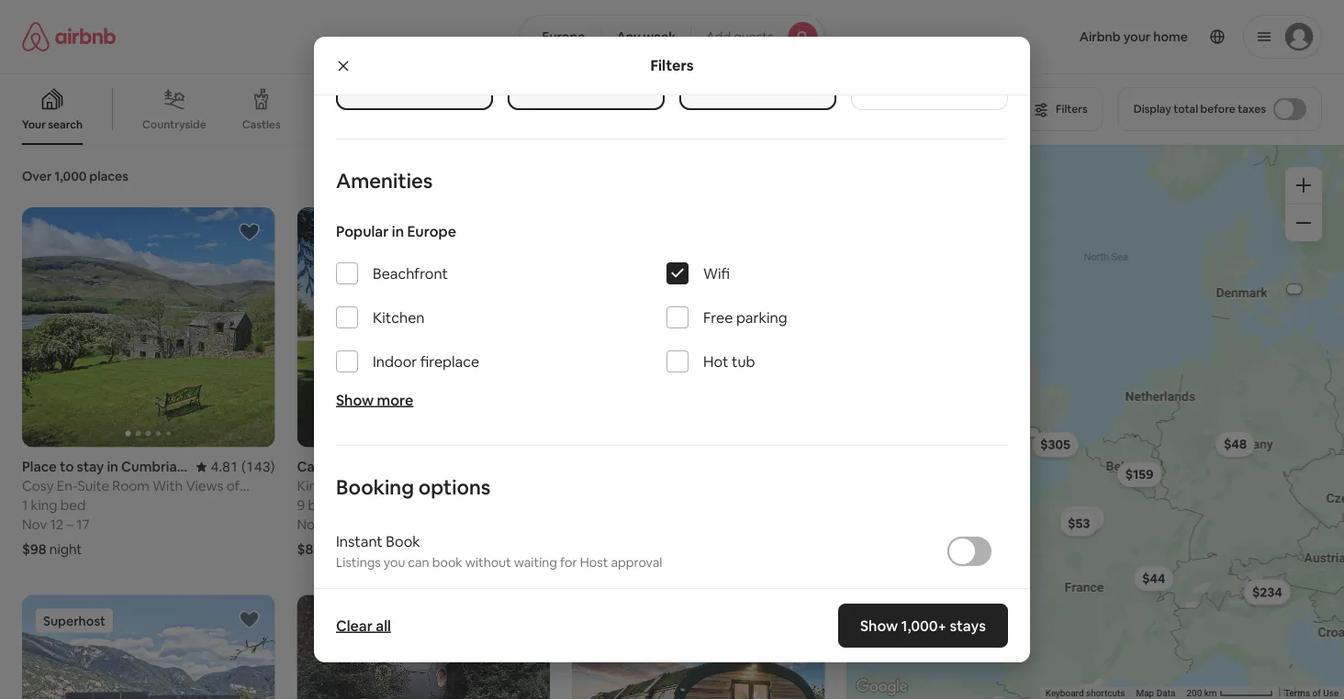 Task type: vqa. For each thing, say whether or not it's contained in the screenshot.
Stunning Bali Marrakech Pool Villa image 3
no



Task type: describe. For each thing, give the bounding box(es) containing it.
filters
[[650, 56, 694, 75]]

display
[[1133, 102, 1171, 116]]

km
[[1204, 688, 1217, 699]]

in for popular
[[392, 222, 404, 241]]

nov inside 1 king bed nov 12 – 17 $98 night
[[22, 516, 47, 534]]

$53
[[1068, 516, 1090, 532]]

any week button
[[601, 15, 691, 59]]

zoom in image
[[1296, 178, 1311, 193]]

tub
[[732, 352, 755, 371]]

indoor
[[373, 352, 417, 371]]

show 1,000+ stays
[[860, 616, 986, 635]]

book
[[432, 555, 462, 571]]

places
[[89, 168, 128, 185]]

hot tub
[[703, 352, 755, 371]]

waiting
[[514, 555, 557, 571]]

$53 button
[[1059, 511, 1098, 537]]

none search field containing europe
[[519, 15, 825, 59]]

1 king bed nov 12 – 17 $98 night
[[22, 497, 90, 559]]

night inside 1 king bed nov 12 – 17 $98 night
[[49, 541, 82, 559]]

– inside 1 king bed nov 12 – 17 $98 night
[[67, 516, 73, 534]]

(143)
[[241, 458, 275, 476]]

shortcuts
[[1086, 688, 1125, 699]]

show 1,000+ stays link
[[838, 604, 1008, 648]]

1 inside the castle in fife, uk kinnettles mansion 9 beds nov 26 – dec 1 $808 night
[[382, 516, 388, 534]]

free
[[703, 308, 733, 327]]

google map
showing 32 stays. region
[[847, 145, 1344, 700]]

– inside the castle in fife, uk kinnettles mansion 9 beds nov 26 – dec 1 $808 night
[[344, 516, 351, 534]]

hot
[[703, 352, 728, 371]]

$159
[[1125, 466, 1153, 483]]

fireplace
[[420, 352, 479, 371]]

terms of use link
[[1284, 688, 1339, 699]]

1,000+
[[901, 616, 947, 635]]

over
[[22, 168, 52, 185]]

uk
[[386, 458, 405, 476]]

approval
[[611, 555, 662, 571]]

filters dialog
[[314, 0, 1030, 700]]

clear all button
[[327, 608, 400, 644]]

17
[[76, 516, 90, 534]]

$44 button
[[1134, 566, 1173, 592]]

for
[[560, 555, 577, 571]]

beds
[[308, 497, 339, 515]]

terms of use
[[1284, 688, 1339, 699]]

night inside the castle in fife, uk kinnettles mansion 9 beds nov 26 – dec 1 $808 night
[[333, 541, 366, 559]]

$234
[[1252, 584, 1282, 601]]

1,000
[[54, 168, 87, 185]]

add to wishlist: place to stay in cumbria, uk image
[[238, 221, 260, 243]]

$44
[[1142, 571, 1165, 587]]

can
[[408, 555, 429, 571]]

booking
[[336, 474, 414, 500]]

data
[[1156, 688, 1175, 699]]

guests
[[734, 28, 773, 45]]

beachfront
[[373, 264, 448, 283]]

wifi
[[703, 264, 730, 283]]

group containing your search
[[0, 73, 1013, 145]]

options
[[418, 474, 491, 500]]

map data
[[1136, 688, 1175, 699]]

instant book listings you can book without waiting for host approval
[[336, 532, 662, 571]]

add guests
[[706, 28, 773, 45]]

before
[[1200, 102, 1235, 116]]

listings
[[336, 555, 381, 571]]

zoom out image
[[1296, 216, 1311, 230]]

king
[[31, 497, 57, 515]]

$808
[[297, 541, 330, 559]]

bed
[[60, 497, 86, 515]]

google image
[[851, 676, 912, 700]]

show more button
[[336, 391, 413, 409]]

$189
[[572, 541, 602, 559]]

$189 night
[[572, 541, 638, 559]]

200 km button
[[1181, 687, 1279, 700]]

castle
[[297, 458, 338, 476]]

show for show more
[[336, 391, 374, 409]]

instant
[[336, 532, 383, 551]]

of
[[1312, 688, 1321, 699]]

clear all
[[336, 616, 391, 635]]

map
[[1136, 688, 1154, 699]]

europe inside button
[[542, 28, 585, 45]]

in for castle
[[341, 458, 353, 476]]

parking
[[736, 308, 787, 327]]



Task type: locate. For each thing, give the bounding box(es) containing it.
$159 button
[[1117, 462, 1162, 488]]

0 vertical spatial in
[[392, 222, 404, 241]]

show left 1,000+
[[860, 616, 898, 635]]

1 horizontal spatial 1
[[382, 516, 388, 534]]

4.81 (143)
[[211, 458, 275, 476]]

$48
[[1223, 436, 1247, 453]]

0 horizontal spatial nov
[[22, 516, 47, 534]]

1 – from the left
[[67, 516, 73, 534]]

2 – from the left
[[344, 516, 351, 534]]

1 horizontal spatial show
[[860, 616, 898, 635]]

use
[[1323, 688, 1339, 699]]

0 horizontal spatial europe
[[407, 222, 456, 241]]

countryside
[[142, 118, 206, 132]]

any
[[617, 28, 640, 45]]

nov down king
[[22, 516, 47, 534]]

all
[[376, 616, 391, 635]]

0 horizontal spatial night
[[49, 541, 82, 559]]

free parking
[[703, 308, 787, 327]]

dec
[[354, 516, 379, 534]]

1 nov from the left
[[22, 516, 47, 534]]

popular in europe
[[336, 222, 456, 241]]

1 horizontal spatial in
[[392, 222, 404, 241]]

search
[[48, 118, 83, 132]]

any week
[[617, 28, 676, 45]]

fife,
[[356, 458, 383, 476]]

1 horizontal spatial –
[[344, 516, 351, 534]]

$305 button
[[1032, 432, 1078, 458]]

1 horizontal spatial europe
[[542, 28, 585, 45]]

9
[[297, 497, 305, 515]]

nov
[[22, 516, 47, 534], [297, 516, 322, 534]]

3 night from the left
[[605, 541, 638, 559]]

in inside the castle in fife, uk kinnettles mansion 9 beds nov 26 – dec 1 $808 night
[[341, 458, 353, 476]]

0 vertical spatial 1
[[22, 497, 28, 515]]

group
[[0, 73, 1013, 145], [22, 207, 275, 448], [297, 207, 550, 448], [572, 207, 825, 448], [22, 596, 275, 700], [297, 596, 550, 700], [572, 596, 825, 700]]

4.81
[[211, 458, 238, 476]]

4.81 out of 5 average rating,  143 reviews image
[[196, 458, 275, 476]]

26
[[325, 516, 341, 534]]

you
[[384, 555, 405, 571]]

keyboard
[[1045, 688, 1084, 699]]

–
[[67, 516, 73, 534], [344, 516, 351, 534]]

1 vertical spatial europe
[[407, 222, 456, 241]]

night down 12
[[49, 541, 82, 559]]

castle in fife, uk kinnettles mansion 9 beds nov 26 – dec 1 $808 night
[[297, 458, 416, 559]]

None search field
[[519, 15, 825, 59]]

1 horizontal spatial nov
[[297, 516, 322, 534]]

amenities
[[336, 168, 433, 194]]

display total before taxes
[[1133, 102, 1266, 116]]

night down 26 on the bottom of page
[[333, 541, 366, 559]]

night
[[49, 541, 82, 559], [333, 541, 366, 559], [605, 541, 638, 559]]

2 nov from the left
[[297, 516, 322, 534]]

2 horizontal spatial night
[[605, 541, 638, 559]]

indoor fireplace
[[373, 352, 479, 371]]

taxes
[[1238, 102, 1266, 116]]

1 vertical spatial show
[[860, 616, 898, 635]]

show
[[336, 391, 374, 409], [860, 616, 898, 635]]

0 horizontal spatial –
[[67, 516, 73, 534]]

europe
[[542, 28, 585, 45], [407, 222, 456, 241]]

2 night from the left
[[333, 541, 366, 559]]

book
[[386, 532, 420, 551]]

keyboard shortcuts button
[[1045, 687, 1125, 700]]

clear
[[336, 616, 373, 635]]

week
[[643, 28, 676, 45]]

europe up beachfront at the left top
[[407, 222, 456, 241]]

add
[[706, 28, 731, 45]]

0 horizontal spatial 1
[[22, 497, 28, 515]]

0 horizontal spatial show
[[336, 391, 374, 409]]

0 vertical spatial show
[[336, 391, 374, 409]]

europe button
[[519, 15, 602, 59]]

nov down the 9
[[297, 516, 322, 534]]

1 vertical spatial 1
[[382, 516, 388, 534]]

– left the 17
[[67, 516, 73, 534]]

stays
[[950, 616, 986, 635]]

200 km
[[1186, 688, 1219, 699]]

your
[[22, 118, 46, 132]]

terms
[[1284, 688, 1310, 699]]

$234 button
[[1244, 580, 1290, 605]]

$313 button
[[1060, 506, 1104, 532]]

1 vertical spatial in
[[341, 458, 353, 476]]

in
[[392, 222, 404, 241], [341, 458, 353, 476]]

0 vertical spatial europe
[[542, 28, 585, 45]]

europe inside filters dialog
[[407, 222, 456, 241]]

1
[[22, 497, 28, 515], [382, 516, 388, 534]]

night right $189
[[605, 541, 638, 559]]

show for show 1,000+ stays
[[860, 616, 898, 635]]

in left fife,
[[341, 458, 353, 476]]

add to wishlist: tiny home in bolzano, italy image
[[238, 609, 260, 631]]

europe left the "any"
[[542, 28, 585, 45]]

castles
[[242, 118, 281, 132]]

200
[[1186, 688, 1202, 699]]

$305
[[1040, 437, 1070, 453]]

show more
[[336, 391, 413, 409]]

in inside filters dialog
[[392, 222, 404, 241]]

show left more at the bottom left
[[336, 391, 374, 409]]

display total before taxes button
[[1118, 87, 1322, 131]]

$98
[[22, 541, 47, 559]]

1 left king
[[22, 497, 28, 515]]

1 right dec
[[382, 516, 388, 534]]

1 inside 1 king bed nov 12 – 17 $98 night
[[22, 497, 28, 515]]

popular
[[336, 222, 389, 241]]

add guests button
[[690, 15, 825, 59]]

0 horizontal spatial in
[[341, 458, 353, 476]]

12
[[50, 516, 64, 534]]

without
[[465, 555, 511, 571]]

mansion
[[364, 478, 416, 495]]

keyboard shortcuts
[[1045, 688, 1125, 699]]

your search
[[22, 118, 83, 132]]

profile element
[[847, 0, 1322, 73]]

more
[[377, 391, 413, 409]]

host
[[580, 555, 608, 571]]

– right 26 on the bottom of page
[[344, 516, 351, 534]]

nov inside the castle in fife, uk kinnettles mansion 9 beds nov 26 – dec 1 $808 night
[[297, 516, 322, 534]]

booking options
[[336, 474, 491, 500]]

$48 button
[[1215, 432, 1255, 457]]

kitchen
[[373, 308, 425, 327]]

1 horizontal spatial night
[[333, 541, 366, 559]]

in right 'popular' at the top left
[[392, 222, 404, 241]]

1 night from the left
[[49, 541, 82, 559]]

kinnettles
[[297, 478, 361, 495]]

$313
[[1068, 511, 1096, 527]]



